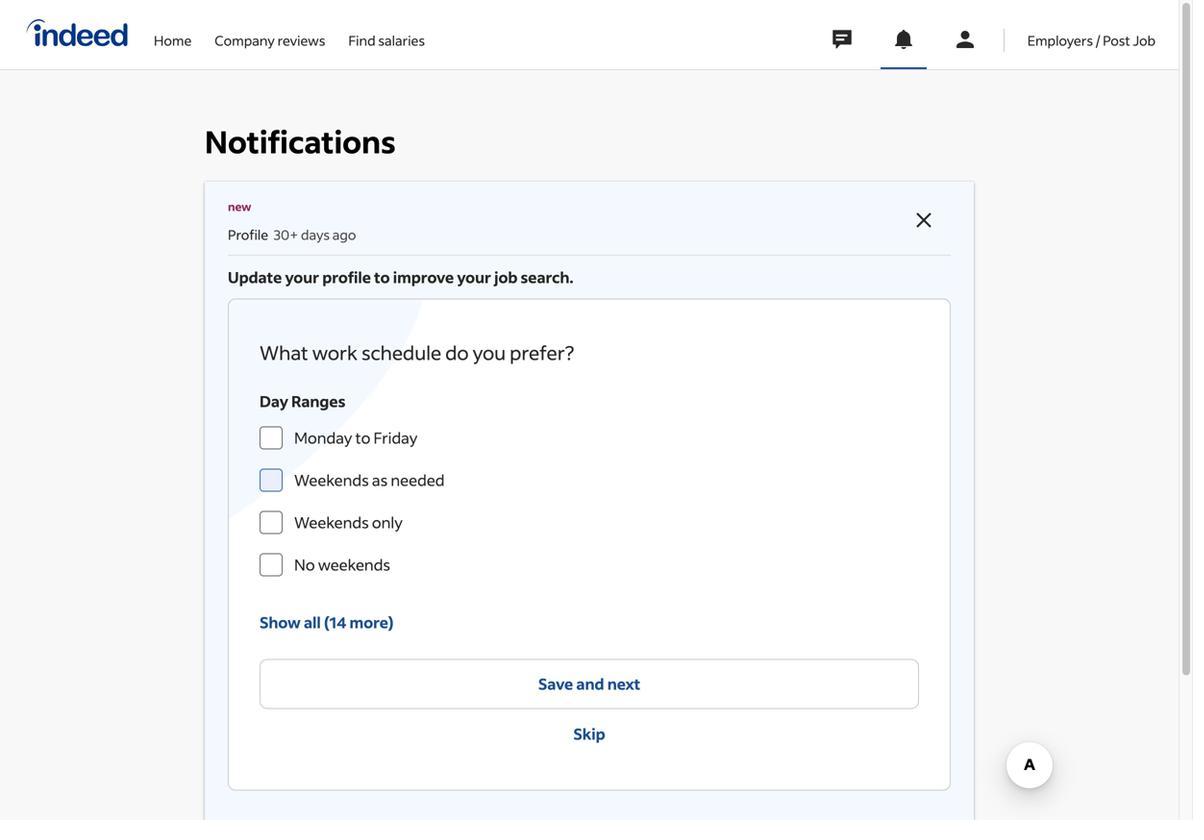 Task type: vqa. For each thing, say whether or not it's contained in the screenshot.
Home
yes



Task type: locate. For each thing, give the bounding box(es) containing it.
next
[[607, 674, 641, 694]]

weekends only
[[294, 512, 403, 532]]

prefer?
[[510, 340, 574, 365]]

employers / post job link
[[1028, 0, 1156, 65]]

1 horizontal spatial your
[[457, 267, 491, 287]]

home
[[154, 32, 192, 49]]

profile
[[322, 267, 371, 287]]

1 weekends from the top
[[294, 470, 369, 490]]

friday
[[374, 428, 418, 448]]

save and next
[[538, 674, 641, 694]]

your left job
[[457, 267, 491, 287]]

0 horizontal spatial to
[[355, 428, 371, 448]]

find salaries
[[348, 32, 425, 49]]

1 vertical spatial to
[[355, 428, 371, 448]]

1 vertical spatial weekends
[[294, 512, 369, 532]]

2 weekends from the top
[[294, 512, 369, 532]]

company reviews
[[215, 32, 325, 49]]

show all (14 more) button
[[260, 601, 394, 644]]

what work schedule do you prefer?
[[260, 340, 574, 365]]

save and next button
[[260, 659, 919, 709]]

weekends for weekends as needed
[[294, 470, 369, 490]]

show
[[260, 612, 301, 632]]

to right profile
[[374, 267, 390, 287]]

improve
[[393, 267, 454, 287]]

no weekends
[[294, 555, 390, 574]]

monday to friday
[[294, 428, 418, 448]]

needed
[[391, 470, 445, 490]]

employers / post job
[[1028, 32, 1156, 49]]

account image
[[954, 28, 977, 51]]

0 vertical spatial to
[[374, 267, 390, 287]]

weekends down the monday
[[294, 470, 369, 490]]

weekends as needed
[[294, 470, 445, 490]]

to inside the day ranges 'element'
[[355, 428, 371, 448]]

0 horizontal spatial your
[[285, 267, 319, 287]]

0 vertical spatial weekends
[[294, 470, 369, 490]]

no
[[294, 555, 315, 574]]

to left friday
[[355, 428, 371, 448]]

your down profile 30+ days ago
[[285, 267, 319, 287]]

find salaries link
[[348, 0, 425, 65]]

skip link
[[260, 709, 919, 759]]

weekends for weekends only
[[294, 512, 369, 532]]

schedule
[[362, 340, 442, 365]]

job
[[1133, 32, 1156, 49]]

do
[[445, 340, 469, 365]]

weekends
[[294, 470, 369, 490], [294, 512, 369, 532]]

all
[[304, 612, 321, 632]]

employers
[[1028, 32, 1093, 49]]

weekends
[[318, 555, 390, 574]]

days
[[301, 226, 330, 243]]

more)
[[350, 612, 394, 632]]

1 horizontal spatial to
[[374, 267, 390, 287]]

you
[[473, 340, 506, 365]]

to
[[374, 267, 390, 287], [355, 428, 371, 448]]

No weekends checkbox
[[260, 553, 283, 576]]

find
[[348, 32, 376, 49]]

home link
[[154, 0, 192, 65]]

show all (14 more)
[[260, 612, 394, 632]]

(14
[[324, 612, 347, 632]]

messages unread count 0 image
[[830, 20, 855, 59]]

your
[[285, 267, 319, 287], [457, 267, 491, 287]]

30+
[[274, 226, 298, 243]]

day ranges element
[[260, 390, 919, 586]]

Monday to Friday checkbox
[[260, 426, 283, 449]]

update
[[228, 267, 282, 287]]

weekends up no weekends
[[294, 512, 369, 532]]



Task type: describe. For each thing, give the bounding box(es) containing it.
profile 30+ days ago
[[228, 226, 356, 243]]

save
[[538, 674, 573, 694]]

job
[[494, 267, 518, 287]]

Weekends as needed checkbox
[[260, 469, 283, 492]]

/
[[1096, 32, 1100, 49]]

ago
[[333, 226, 356, 243]]

skip
[[574, 724, 605, 744]]

salaries
[[378, 32, 425, 49]]

update your profile to improve your job search.
[[228, 267, 574, 287]]

reviews
[[278, 32, 325, 49]]

new
[[228, 199, 251, 214]]

search.
[[521, 267, 574, 287]]

1 your from the left
[[285, 267, 319, 287]]

notifications unread count 0 image
[[892, 28, 915, 51]]

company
[[215, 32, 275, 49]]

what
[[260, 340, 308, 365]]

day
[[260, 391, 288, 411]]

day ranges
[[260, 391, 346, 411]]

2 your from the left
[[457, 267, 491, 287]]

post
[[1103, 32, 1131, 49]]

notifications
[[205, 122, 396, 161]]

profile
[[228, 226, 268, 243]]

only
[[372, 512, 403, 532]]

notifications main content
[[0, 0, 1179, 820]]

dismiss profile from 30+ days ago notification image
[[913, 209, 936, 232]]

company reviews link
[[215, 0, 325, 65]]

Weekends only checkbox
[[260, 511, 283, 534]]

as
[[372, 470, 388, 490]]

monday
[[294, 428, 352, 448]]

and
[[576, 674, 604, 694]]

work
[[312, 340, 358, 365]]

ranges
[[291, 391, 346, 411]]



